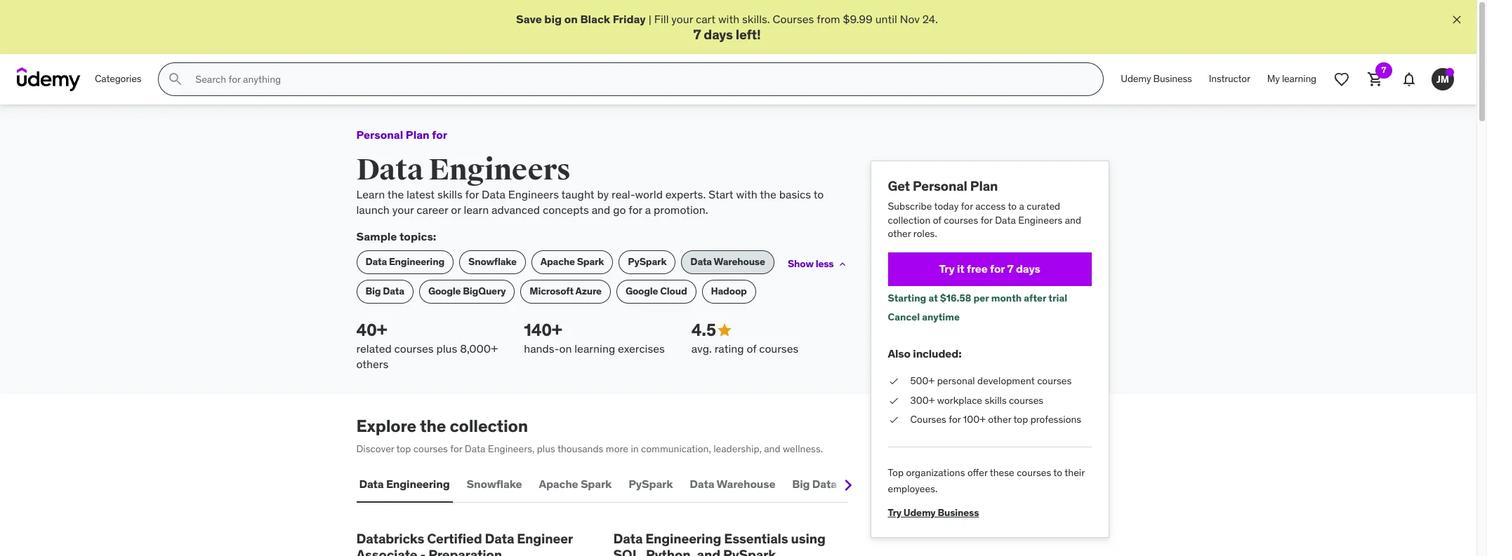 Task type: locate. For each thing, give the bounding box(es) containing it.
business down top organizations offer these courses to their employees.
[[938, 507, 979, 520]]

0 horizontal spatial other
[[888, 228, 911, 240]]

jm link
[[1426, 63, 1460, 96]]

big data down wellness.
[[792, 478, 837, 492]]

data engineering for data engineering button
[[359, 478, 450, 492]]

top left professions
[[1014, 414, 1028, 427]]

0 horizontal spatial to
[[814, 187, 824, 201]]

big down wellness.
[[792, 478, 810, 492]]

categories button
[[86, 63, 150, 96]]

courses down development
[[1009, 394, 1044, 407]]

other inside the get personal plan subscribe today for access to a curated collection of courses for data engineers and other roles.
[[888, 228, 911, 240]]

big data for big data link
[[366, 285, 404, 298]]

trial
[[1049, 292, 1068, 305]]

medium image
[[716, 322, 733, 339]]

to left their
[[1054, 467, 1063, 480]]

1 horizontal spatial top
[[1014, 414, 1028, 427]]

with
[[718, 12, 740, 26], [736, 187, 758, 201]]

on for 140+
[[559, 342, 572, 356]]

spark up azure
[[577, 256, 604, 269]]

starting at $16.58 per month after trial cancel anytime
[[888, 292, 1068, 324]]

courses down the today
[[944, 214, 978, 227]]

your down latest
[[392, 203, 414, 217]]

1 horizontal spatial 7
[[1007, 262, 1014, 276]]

hands-
[[524, 342, 559, 356]]

data down data engineering link
[[383, 285, 404, 298]]

1 vertical spatial business
[[938, 507, 979, 520]]

140+ hands-on learning exercises
[[524, 319, 665, 356]]

1 horizontal spatial learning
[[1282, 73, 1317, 85]]

2 vertical spatial engineering
[[646, 531, 721, 548]]

instructor
[[1209, 73, 1251, 85]]

xsmall image
[[837, 259, 848, 270], [888, 394, 899, 408], [888, 414, 899, 428]]

your inside learn the latest skills for data engineers taught by real-world experts. start with the basics to launch your career or learn advanced concepts and go for a promotion.
[[392, 203, 414, 217]]

google down the pyspark 'link'
[[626, 285, 658, 298]]

for
[[432, 128, 447, 142], [465, 187, 479, 201], [961, 200, 973, 213], [629, 203, 643, 217], [981, 214, 993, 227], [990, 262, 1005, 276], [949, 414, 961, 427], [450, 443, 462, 456]]

0 vertical spatial data warehouse
[[691, 256, 765, 269]]

1 vertical spatial engineering
[[386, 478, 450, 492]]

big inside button
[[792, 478, 810, 492]]

1 vertical spatial other
[[988, 414, 1011, 427]]

top inside explore the collection discover top courses for data engineers, plus thousands more in communication, leadership, and wellness.
[[397, 443, 411, 456]]

0 vertical spatial spark
[[577, 256, 604, 269]]

pyspark down 'in'
[[629, 478, 673, 492]]

of inside the get personal plan subscribe today for access to a curated collection of courses for data engineers and other roles.
[[933, 214, 942, 227]]

cloud
[[660, 285, 687, 298]]

collection
[[888, 214, 931, 227], [450, 416, 528, 438]]

1 vertical spatial spark
[[581, 478, 612, 492]]

4.5
[[692, 319, 716, 341]]

2 horizontal spatial 7
[[1382, 65, 1387, 75]]

promotion.
[[654, 203, 708, 217]]

courses left from
[[773, 12, 814, 26]]

pyspark inside data engineering essentials using sql, python, and pyspark
[[723, 547, 776, 557]]

other left "roles."
[[888, 228, 911, 240]]

0 vertical spatial apache spark
[[541, 256, 604, 269]]

engineers inside the get personal plan subscribe today for access to a curated collection of courses for data engineers and other roles.
[[1018, 214, 1063, 227]]

data down sample
[[366, 256, 387, 269]]

data up learn on the top left of page
[[482, 187, 506, 201]]

7 inside "7" link
[[1382, 65, 1387, 75]]

1 horizontal spatial plan
[[970, 178, 998, 195]]

engineers
[[429, 152, 571, 188], [508, 187, 559, 201], [1018, 214, 1063, 227]]

data warehouse for data warehouse link
[[691, 256, 765, 269]]

0 horizontal spatial google
[[428, 285, 461, 298]]

collection inside the get personal plan subscribe today for access to a curated collection of courses for data engineers and other roles.
[[888, 214, 931, 227]]

other
[[888, 228, 911, 240], [988, 414, 1011, 427]]

learning left exercises
[[575, 342, 615, 356]]

access
[[976, 200, 1006, 213]]

1 google from the left
[[428, 285, 461, 298]]

7 inside save big on black friday | fill your cart with skills. courses from $9.99 until nov 24. 7 days left!
[[693, 26, 701, 43]]

google left bigquery
[[428, 285, 461, 298]]

xsmall image inside show less button
[[837, 259, 848, 270]]

get personal plan subscribe today for access to a curated collection of courses for data engineers and other roles.
[[888, 178, 1082, 240]]

0 vertical spatial apache
[[541, 256, 575, 269]]

using
[[791, 531, 826, 548]]

0 horizontal spatial personal
[[356, 128, 403, 142]]

data down the access
[[995, 214, 1016, 227]]

40+ related courses plus 8,000+ others
[[356, 319, 498, 371]]

data inside the get personal plan subscribe today for access to a curated collection of courses for data engineers and other roles.
[[995, 214, 1016, 227]]

snowflake for snowflake button
[[467, 478, 522, 492]]

data inside learn the latest skills for data engineers taught by real-world experts. start with the basics to launch your career or learn advanced concepts and go for a promotion.
[[482, 187, 506, 201]]

courses
[[944, 214, 978, 227], [394, 342, 434, 356], [759, 342, 799, 356], [1037, 375, 1072, 388], [1009, 394, 1044, 407], [414, 443, 448, 456], [1017, 467, 1051, 480]]

1 vertical spatial try
[[888, 507, 902, 520]]

courses up data engineering button
[[414, 443, 448, 456]]

0 horizontal spatial business
[[938, 507, 979, 520]]

of down the today
[[933, 214, 942, 227]]

sql,
[[613, 547, 643, 557]]

1 horizontal spatial your
[[672, 12, 693, 26]]

azure
[[576, 285, 602, 298]]

top right discover
[[397, 443, 411, 456]]

0 horizontal spatial a
[[645, 203, 651, 217]]

microsoft azure
[[530, 285, 602, 298]]

7 up month
[[1007, 262, 1014, 276]]

data
[[356, 152, 423, 188], [482, 187, 506, 201], [995, 214, 1016, 227], [366, 256, 387, 269], [691, 256, 712, 269], [383, 285, 404, 298], [465, 443, 486, 456], [359, 478, 384, 492], [690, 478, 714, 492], [812, 478, 837, 492], [485, 531, 514, 548], [613, 531, 643, 548]]

learning inside "link"
[[1282, 73, 1317, 85]]

Search for anything text field
[[193, 68, 1087, 91]]

apache spark
[[541, 256, 604, 269], [539, 478, 612, 492]]

0 horizontal spatial of
[[747, 342, 757, 356]]

apache inside button
[[539, 478, 578, 492]]

1 vertical spatial personal
[[913, 178, 968, 195]]

real-
[[612, 187, 635, 201]]

pyspark inside 'link'
[[628, 256, 667, 269]]

0 vertical spatial udemy
[[1121, 73, 1151, 85]]

pyspark inside button
[[629, 478, 673, 492]]

days
[[704, 26, 733, 43], [1016, 262, 1040, 276]]

for right free
[[990, 262, 1005, 276]]

0 vertical spatial try
[[939, 262, 955, 276]]

and inside the get personal plan subscribe today for access to a curated collection of courses for data engineers and other roles.
[[1065, 214, 1082, 227]]

shopping cart with 7 items image
[[1367, 71, 1384, 88]]

big data for big data button on the bottom right
[[792, 478, 837, 492]]

0 horizontal spatial learning
[[575, 342, 615, 356]]

0 horizontal spatial plan
[[406, 128, 430, 142]]

top for 100+
[[1014, 414, 1028, 427]]

1 vertical spatial data engineering
[[359, 478, 450, 492]]

spark inside "link"
[[577, 256, 604, 269]]

personal up the today
[[913, 178, 968, 195]]

0 vertical spatial on
[[564, 12, 578, 26]]

500+
[[910, 375, 935, 388]]

save big on black friday | fill your cart with skills. courses from $9.99 until nov 24. 7 days left!
[[516, 12, 938, 43]]

1 vertical spatial 7
[[1382, 65, 1387, 75]]

1 vertical spatial skills
[[985, 394, 1007, 407]]

the inside explore the collection discover top courses for data engineers, plus thousands more in communication, leadership, and wellness.
[[420, 416, 446, 438]]

0 vertical spatial engineering
[[389, 256, 445, 269]]

data engineering link
[[356, 251, 454, 274]]

and
[[592, 203, 611, 217], [1065, 214, 1082, 227], [764, 443, 781, 456], [697, 547, 721, 557]]

for right go
[[629, 203, 643, 217]]

collection up engineers, at the left of the page
[[450, 416, 528, 438]]

with right cart
[[718, 12, 740, 26]]

1 vertical spatial on
[[559, 342, 572, 356]]

from
[[817, 12, 840, 26]]

7 down cart
[[693, 26, 701, 43]]

0 vertical spatial skills
[[437, 187, 463, 201]]

courses inside explore the collection discover top courses for data engineers, plus thousands more in communication, leadership, and wellness.
[[414, 443, 448, 456]]

plan up the access
[[970, 178, 998, 195]]

tab navigation element
[[356, 468, 865, 503]]

big for big data button on the bottom right
[[792, 478, 810, 492]]

launch
[[356, 203, 390, 217]]

1 horizontal spatial skills
[[985, 394, 1007, 407]]

pyspark up google cloud
[[628, 256, 667, 269]]

data engineering essentials using sql, python, and pyspark
[[613, 531, 826, 557]]

collection inside explore the collection discover top courses for data engineers, plus thousands more in communication, leadership, and wellness.
[[450, 416, 528, 438]]

collection down subscribe
[[888, 214, 931, 227]]

1 horizontal spatial try
[[939, 262, 955, 276]]

try left the it
[[939, 262, 955, 276]]

business
[[1154, 73, 1192, 85], [938, 507, 979, 520]]

for inside explore the collection discover top courses for data engineers, plus thousands more in communication, leadership, and wellness.
[[450, 443, 462, 456]]

snowflake up bigquery
[[468, 256, 517, 269]]

your right the fill
[[672, 12, 693, 26]]

on for save
[[564, 12, 578, 26]]

their
[[1065, 467, 1085, 480]]

plus left 8,000+
[[436, 342, 457, 356]]

udemy
[[1121, 73, 1151, 85], [904, 507, 936, 520]]

with right start on the top left
[[736, 187, 758, 201]]

1 horizontal spatial the
[[420, 416, 446, 438]]

to inside the get personal plan subscribe today for access to a curated collection of courses for data engineers and other roles.
[[1008, 200, 1017, 213]]

for right the today
[[961, 200, 973, 213]]

courses down 300+
[[910, 414, 947, 427]]

apache spark inside "link"
[[541, 256, 604, 269]]

days down cart
[[704, 26, 733, 43]]

snowflake down engineers, at the left of the page
[[467, 478, 522, 492]]

0 vertical spatial plus
[[436, 342, 457, 356]]

top for collection
[[397, 443, 411, 456]]

taught
[[561, 187, 595, 201]]

engineering for data engineering link
[[389, 256, 445, 269]]

1 vertical spatial plan
[[970, 178, 998, 195]]

0 horizontal spatial plus
[[436, 342, 457, 356]]

top
[[888, 467, 904, 480]]

pyspark left using
[[723, 547, 776, 557]]

skills up the or
[[437, 187, 463, 201]]

2 horizontal spatial to
[[1054, 467, 1063, 480]]

plan
[[406, 128, 430, 142], [970, 178, 998, 195]]

courses right related on the left bottom
[[394, 342, 434, 356]]

a
[[1019, 200, 1025, 213], [645, 203, 651, 217]]

spark for apache spark button
[[581, 478, 612, 492]]

0 vertical spatial 7
[[693, 26, 701, 43]]

skills up courses for 100+ other top professions
[[985, 394, 1007, 407]]

apache spark for apache spark "link"
[[541, 256, 604, 269]]

300+ workplace skills courses
[[910, 394, 1044, 407]]

0 horizontal spatial the
[[387, 187, 404, 201]]

udemy business link
[[1113, 63, 1201, 96]]

apache spark inside button
[[539, 478, 612, 492]]

1 vertical spatial big
[[792, 478, 810, 492]]

to right the access
[[1008, 200, 1017, 213]]

engineering right the sql,
[[646, 531, 721, 548]]

data warehouse down leadership,
[[690, 478, 776, 492]]

2 vertical spatial pyspark
[[723, 547, 776, 557]]

discover
[[356, 443, 394, 456]]

0 vertical spatial top
[[1014, 414, 1028, 427]]

python,
[[646, 547, 694, 557]]

0 horizontal spatial courses
[[773, 12, 814, 26]]

warehouse up hadoop
[[714, 256, 765, 269]]

0 horizontal spatial try
[[888, 507, 902, 520]]

0 vertical spatial pyspark
[[628, 256, 667, 269]]

$9.99
[[843, 12, 873, 26]]

pyspark
[[628, 256, 667, 269], [629, 478, 673, 492], [723, 547, 776, 557]]

data right certified
[[485, 531, 514, 548]]

2 google from the left
[[626, 285, 658, 298]]

try for try it free for 7 days
[[939, 262, 955, 276]]

big data down data engineering link
[[366, 285, 404, 298]]

2 vertical spatial 7
[[1007, 262, 1014, 276]]

plan up "data engineers"
[[406, 128, 430, 142]]

anytime
[[922, 311, 960, 324]]

data left engineers, at the left of the page
[[465, 443, 486, 456]]

2 horizontal spatial the
[[760, 187, 777, 201]]

1 vertical spatial your
[[392, 203, 414, 217]]

xsmall image for 300+
[[888, 394, 899, 408]]

spark inside button
[[581, 478, 612, 492]]

1 horizontal spatial udemy
[[1121, 73, 1151, 85]]

1 vertical spatial top
[[397, 443, 411, 456]]

big up 40+
[[366, 285, 381, 298]]

1 horizontal spatial google
[[626, 285, 658, 298]]

0 vertical spatial plan
[[406, 128, 430, 142]]

0 horizontal spatial your
[[392, 203, 414, 217]]

0 horizontal spatial collection
[[450, 416, 528, 438]]

data left python,
[[613, 531, 643, 548]]

courses right these
[[1017, 467, 1051, 480]]

1 vertical spatial plus
[[537, 443, 555, 456]]

0 horizontal spatial udemy
[[904, 507, 936, 520]]

0 vertical spatial learning
[[1282, 73, 1317, 85]]

1 horizontal spatial to
[[1008, 200, 1017, 213]]

associate
[[356, 547, 417, 557]]

0 vertical spatial personal
[[356, 128, 403, 142]]

1 horizontal spatial business
[[1154, 73, 1192, 85]]

personal
[[937, 375, 975, 388]]

save
[[516, 12, 542, 26]]

latest
[[407, 187, 435, 201]]

0 horizontal spatial 7
[[693, 26, 701, 43]]

organizations
[[906, 467, 965, 480]]

1 vertical spatial snowflake
[[467, 478, 522, 492]]

apache spark down thousands
[[539, 478, 612, 492]]

of
[[933, 214, 942, 227], [747, 342, 757, 356]]

1 vertical spatial apache spark
[[539, 478, 612, 492]]

sample
[[356, 230, 397, 244]]

engineering down discover
[[386, 478, 450, 492]]

avg. rating of courses
[[692, 342, 799, 356]]

for left 100+
[[949, 414, 961, 427]]

google for google cloud
[[626, 285, 658, 298]]

1 vertical spatial warehouse
[[717, 478, 776, 492]]

of right "rating"
[[747, 342, 757, 356]]

bigquery
[[463, 285, 506, 298]]

0 vertical spatial big data
[[366, 285, 404, 298]]

the right explore
[[420, 416, 446, 438]]

0 vertical spatial warehouse
[[714, 256, 765, 269]]

1 vertical spatial xsmall image
[[888, 394, 899, 408]]

google bigquery
[[428, 285, 506, 298]]

apache spark link
[[531, 251, 613, 274]]

1 horizontal spatial collection
[[888, 214, 931, 227]]

personal up learn
[[356, 128, 403, 142]]

on right big on the top
[[564, 12, 578, 26]]

microsoft
[[530, 285, 574, 298]]

on down 140+
[[559, 342, 572, 356]]

data engineering inside button
[[359, 478, 450, 492]]

apache inside "link"
[[541, 256, 575, 269]]

0 vertical spatial snowflake
[[468, 256, 517, 269]]

sample topics:
[[356, 230, 436, 244]]

warehouse inside data warehouse button
[[717, 478, 776, 492]]

1 vertical spatial data warehouse
[[690, 478, 776, 492]]

courses inside the get personal plan subscribe today for access to a curated collection of courses for data engineers and other roles.
[[944, 214, 978, 227]]

big data inside button
[[792, 478, 837, 492]]

1 vertical spatial days
[[1016, 262, 1040, 276]]

pyspark for the pyspark 'link'
[[628, 256, 667, 269]]

xsmall image for courses
[[888, 414, 899, 428]]

big
[[366, 285, 381, 298], [792, 478, 810, 492]]

1 vertical spatial collection
[[450, 416, 528, 438]]

0 vertical spatial your
[[672, 12, 693, 26]]

data engineering down sample topics:
[[366, 256, 445, 269]]

business left 'instructor'
[[1154, 73, 1192, 85]]

engineering inside button
[[386, 478, 450, 492]]

apache for apache spark "link"
[[541, 256, 575, 269]]

1 horizontal spatial other
[[988, 414, 1011, 427]]

0 vertical spatial data engineering
[[366, 256, 445, 269]]

for left engineers, at the left of the page
[[450, 443, 462, 456]]

7 left notifications icon
[[1382, 65, 1387, 75]]

warehouse inside data warehouse link
[[714, 256, 765, 269]]

snowflake inside button
[[467, 478, 522, 492]]

apache down thousands
[[539, 478, 578, 492]]

0 vertical spatial collection
[[888, 214, 931, 227]]

the left the basics
[[760, 187, 777, 201]]

a down world
[[645, 203, 651, 217]]

learning right 'my' on the right of page
[[1282, 73, 1317, 85]]

1 horizontal spatial big data
[[792, 478, 837, 492]]

today
[[934, 200, 959, 213]]

1 vertical spatial big data
[[792, 478, 837, 492]]

data warehouse for data warehouse button
[[690, 478, 776, 492]]

plus left thousands
[[537, 443, 555, 456]]

data warehouse inside button
[[690, 478, 776, 492]]

spark down thousands
[[581, 478, 612, 492]]

2 vertical spatial xsmall image
[[888, 414, 899, 428]]

0 horizontal spatial days
[[704, 26, 733, 43]]

try down employees.
[[888, 507, 902, 520]]

these
[[990, 467, 1015, 480]]

days up after
[[1016, 262, 1040, 276]]

data warehouse up hadoop
[[691, 256, 765, 269]]

essentials
[[724, 531, 788, 548]]

warehouse down leadership,
[[717, 478, 776, 492]]

1 horizontal spatial big
[[792, 478, 810, 492]]

engineering down topics:
[[389, 256, 445, 269]]

friday
[[613, 12, 646, 26]]

spark for apache spark "link"
[[577, 256, 604, 269]]

and inside explore the collection discover top courses for data engineers, plus thousands more in communication, leadership, and wellness.
[[764, 443, 781, 456]]

a left curated
[[1019, 200, 1025, 213]]

big
[[545, 12, 562, 26]]

my
[[1267, 73, 1280, 85]]

on inside 140+ hands-on learning exercises
[[559, 342, 572, 356]]

personal
[[356, 128, 403, 142], [913, 178, 968, 195]]

1 vertical spatial learning
[[575, 342, 615, 356]]

spark
[[577, 256, 604, 269], [581, 478, 612, 492]]

career
[[417, 203, 448, 217]]

0 vertical spatial big
[[366, 285, 381, 298]]

1 vertical spatial with
[[736, 187, 758, 201]]

300+
[[910, 394, 935, 407]]

concepts
[[543, 203, 589, 217]]

1 horizontal spatial personal
[[913, 178, 968, 195]]

thousands
[[558, 443, 604, 456]]

1 horizontal spatial of
[[933, 214, 942, 227]]

0 horizontal spatial big
[[366, 285, 381, 298]]

apache spark button
[[536, 468, 615, 502]]

my learning
[[1267, 73, 1317, 85]]

other right 100+
[[988, 414, 1011, 427]]

a inside learn the latest skills for data engineers taught by real-world experts. start with the basics to launch your career or learn advanced concepts and go for a promotion.
[[645, 203, 651, 217]]

0 vertical spatial xsmall image
[[837, 259, 848, 270]]

exercises
[[618, 342, 665, 356]]

data inside data engineering essentials using sql, python, and pyspark
[[613, 531, 643, 548]]

0 vertical spatial of
[[933, 214, 942, 227]]

0 horizontal spatial top
[[397, 443, 411, 456]]

24.
[[923, 12, 938, 26]]

apache spark up microsoft azure
[[541, 256, 604, 269]]

show
[[788, 258, 814, 271]]

1 vertical spatial apache
[[539, 478, 578, 492]]

data warehouse
[[691, 256, 765, 269], [690, 478, 776, 492]]

apache for apache spark button
[[539, 478, 578, 492]]

data engineering down discover
[[359, 478, 450, 492]]

professions
[[1031, 414, 1082, 427]]

apache up microsoft
[[541, 256, 575, 269]]

employees.
[[888, 483, 938, 495]]

the for collection
[[420, 416, 446, 438]]

on inside save big on black friday | fill your cart with skills. courses from $9.99 until nov 24. 7 days left!
[[564, 12, 578, 26]]

the right learn
[[387, 187, 404, 201]]

1 vertical spatial courses
[[910, 414, 947, 427]]

wishlist image
[[1334, 71, 1350, 88]]

to right the basics
[[814, 187, 824, 201]]



Task type: describe. For each thing, give the bounding box(es) containing it.
with inside learn the latest skills for data engineers taught by real-world experts. start with the basics to launch your career or learn advanced concepts and go for a promotion.
[[736, 187, 758, 201]]

others
[[356, 357, 389, 371]]

courses inside 40+ related courses plus 8,000+ others
[[394, 342, 434, 356]]

to inside learn the latest skills for data engineers taught by real-world experts. start with the basics to launch your career or learn advanced concepts and go for a promotion.
[[814, 187, 824, 201]]

7 link
[[1359, 63, 1393, 96]]

jm
[[1437, 73, 1449, 86]]

500+ personal development courses
[[910, 375, 1072, 388]]

certified
[[427, 531, 482, 548]]

offer
[[968, 467, 988, 480]]

it
[[957, 262, 965, 276]]

plus inside 40+ related courses plus 8,000+ others
[[436, 342, 457, 356]]

data inside explore the collection discover top courses for data engineers, plus thousands more in communication, leadership, and wellness.
[[465, 443, 486, 456]]

try udemy business
[[888, 507, 979, 520]]

data inside databricks certified data engineer associate - preparation
[[485, 531, 514, 548]]

for up "data engineers"
[[432, 128, 447, 142]]

next image
[[837, 475, 859, 497]]

engineering for data engineering button
[[386, 478, 450, 492]]

data engineering essentials using sql, python, and pyspark link
[[613, 531, 848, 557]]

databricks certified data engineer associate - preparation link
[[356, 531, 591, 557]]

data down communication,
[[690, 478, 714, 492]]

workplace
[[937, 394, 982, 407]]

data down personal plan for
[[356, 152, 423, 188]]

you have alerts image
[[1446, 68, 1454, 77]]

40+
[[356, 319, 387, 341]]

related
[[356, 342, 392, 356]]

for up learn on the top left of page
[[465, 187, 479, 201]]

google bigquery link
[[419, 280, 515, 304]]

subscribe
[[888, 200, 932, 213]]

advanced
[[492, 203, 540, 217]]

data up hadoop
[[691, 256, 712, 269]]

categories
[[95, 73, 141, 85]]

also
[[888, 347, 911, 361]]

also included:
[[888, 347, 962, 361]]

try for try udemy business
[[888, 507, 902, 520]]

and inside learn the latest skills for data engineers taught by real-world experts. start with the basics to launch your career or learn advanced concepts and go for a promotion.
[[592, 203, 611, 217]]

try it free for 7 days link
[[888, 253, 1092, 286]]

leadership,
[[714, 443, 762, 456]]

the for latest
[[387, 187, 404, 201]]

100+
[[963, 414, 986, 427]]

google cloud
[[626, 285, 687, 298]]

fill
[[654, 12, 669, 26]]

udemy image
[[17, 68, 81, 91]]

140+
[[524, 319, 562, 341]]

experts.
[[666, 187, 706, 201]]

courses inside save big on black friday | fill your cart with skills. courses from $9.99 until nov 24. 7 days left!
[[773, 12, 814, 26]]

top organizations offer these courses to their employees.
[[888, 467, 1085, 495]]

pyspark button
[[626, 468, 676, 502]]

business inside "link"
[[1154, 73, 1192, 85]]

warehouse for data warehouse link
[[714, 256, 765, 269]]

databricks
[[356, 531, 424, 548]]

1 vertical spatial udemy
[[904, 507, 936, 520]]

days inside save big on black friday | fill your cart with skills. courses from $9.99 until nov 24. 7 days left!
[[704, 26, 733, 43]]

warehouse for data warehouse button
[[717, 478, 776, 492]]

courses inside top organizations offer these courses to their employees.
[[1017, 467, 1051, 480]]

engineering inside data engineering essentials using sql, python, and pyspark
[[646, 531, 721, 548]]

rating
[[715, 342, 744, 356]]

big for big data link
[[366, 285, 381, 298]]

1 horizontal spatial days
[[1016, 262, 1040, 276]]

data engineers
[[356, 152, 571, 188]]

nov
[[900, 12, 920, 26]]

data down discover
[[359, 478, 384, 492]]

personal plan for
[[356, 128, 447, 142]]

wellness.
[[783, 443, 823, 456]]

development
[[978, 375, 1035, 388]]

in
[[631, 443, 639, 456]]

close image
[[1450, 13, 1464, 27]]

submit search image
[[167, 71, 184, 88]]

skills inside learn the latest skills for data engineers taught by real-world experts. start with the basics to launch your career or learn advanced concepts and go for a promotion.
[[437, 187, 463, 201]]

your inside save big on black friday | fill your cart with skills. courses from $9.99 until nov 24. 7 days left!
[[672, 12, 693, 26]]

show less button
[[788, 251, 848, 279]]

1 horizontal spatial courses
[[910, 414, 947, 427]]

month
[[991, 292, 1022, 305]]

a inside the get personal plan subscribe today for access to a curated collection of courses for data engineers and other roles.
[[1019, 200, 1025, 213]]

7 inside try it free for 7 days link
[[1007, 262, 1014, 276]]

google for google bigquery
[[428, 285, 461, 298]]

black
[[580, 12, 610, 26]]

snowflake button
[[464, 468, 525, 502]]

apache spark for apache spark button
[[539, 478, 612, 492]]

at
[[929, 292, 938, 305]]

more
[[606, 443, 629, 456]]

notifications image
[[1401, 71, 1418, 88]]

engineers inside learn the latest skills for data engineers taught by real-world experts. start with the basics to launch your career or learn advanced concepts and go for a promotion.
[[508, 187, 559, 201]]

$16.58
[[940, 292, 972, 305]]

basics
[[779, 187, 811, 201]]

get
[[888, 178, 910, 195]]

snowflake link
[[459, 251, 526, 274]]

world
[[635, 187, 663, 201]]

learning inside 140+ hands-on learning exercises
[[575, 342, 615, 356]]

data engineering for data engineering link
[[366, 256, 445, 269]]

roles.
[[914, 228, 937, 240]]

xsmall image
[[888, 375, 899, 389]]

data warehouse link
[[681, 251, 774, 274]]

with inside save big on black friday | fill your cart with skills. courses from $9.99 until nov 24. 7 days left!
[[718, 12, 740, 26]]

data engineering button
[[356, 468, 453, 502]]

learn
[[464, 203, 489, 217]]

snowflake for snowflake link
[[468, 256, 517, 269]]

personal inside the get personal plan subscribe today for access to a curated collection of courses for data engineers and other roles.
[[913, 178, 968, 195]]

try udemy business link
[[888, 497, 979, 520]]

free
[[967, 262, 988, 276]]

after
[[1024, 292, 1047, 305]]

go
[[613, 203, 626, 217]]

communication,
[[641, 443, 711, 456]]

data down wellness.
[[812, 478, 837, 492]]

pyspark for pyspark button at left
[[629, 478, 673, 492]]

plan inside the get personal plan subscribe today for access to a curated collection of courses for data engineers and other roles.
[[970, 178, 998, 195]]

per
[[974, 292, 989, 305]]

show less
[[788, 258, 834, 271]]

to inside top organizations offer these courses to their employees.
[[1054, 467, 1063, 480]]

courses right "rating"
[[759, 342, 799, 356]]

until
[[876, 12, 897, 26]]

for down the access
[[981, 214, 993, 227]]

and inside data engineering essentials using sql, python, and pyspark
[[697, 547, 721, 557]]

courses up professions
[[1037, 375, 1072, 388]]

explore
[[356, 416, 416, 438]]

engineers,
[[488, 443, 535, 456]]

hadoop
[[711, 285, 747, 298]]

engineer
[[517, 531, 573, 548]]

-
[[420, 547, 426, 557]]

microsoft azure link
[[521, 280, 611, 304]]

cart
[[696, 12, 716, 26]]

plus inside explore the collection discover top courses for data engineers, plus thousands more in communication, leadership, and wellness.
[[537, 443, 555, 456]]

udemy inside "link"
[[1121, 73, 1151, 85]]

google cloud link
[[616, 280, 696, 304]]

udemy business
[[1121, 73, 1192, 85]]



Task type: vqa. For each thing, say whether or not it's contained in the screenshot.
the for within "Explore the collection Discover top courses for Data Engineers, plus thousands more in communication, leadership, and wellness."
yes



